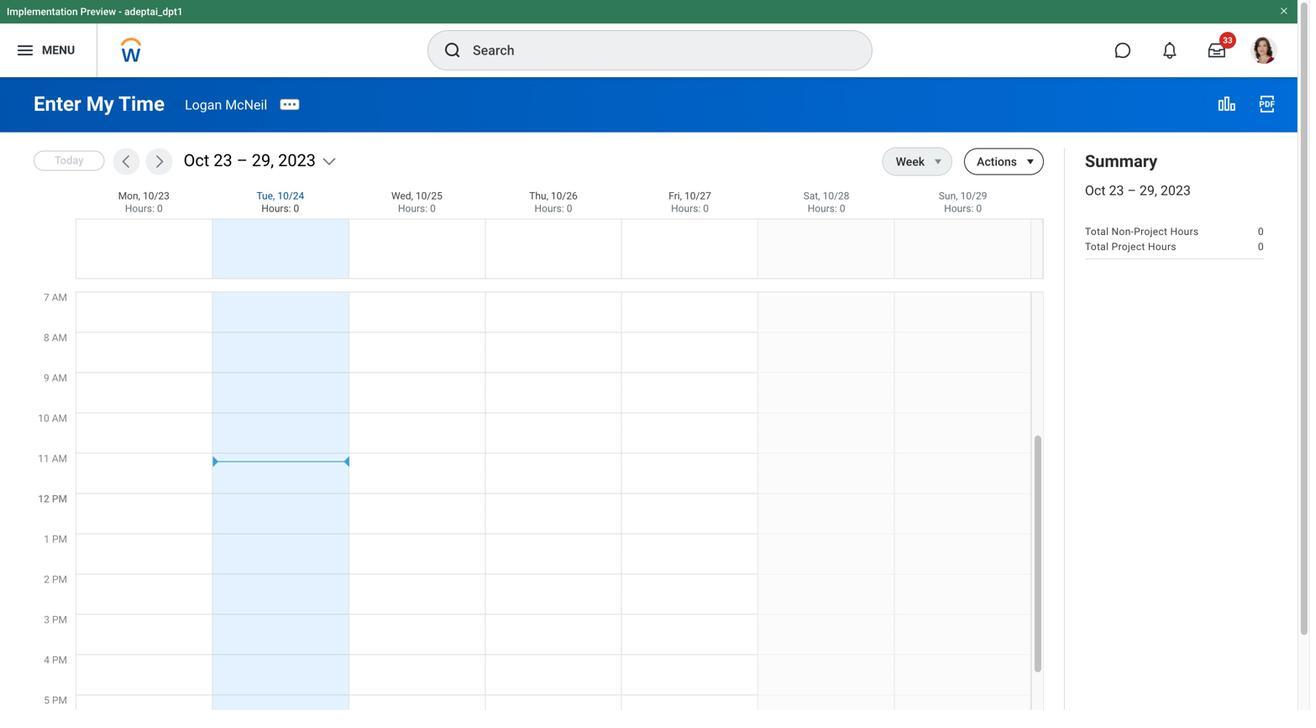 Task type: vqa. For each thing, say whether or not it's contained in the screenshot.


Task type: locate. For each thing, give the bounding box(es) containing it.
oct down the summary
[[1085, 183, 1106, 199]]

pm right 1 at the bottom of page
[[52, 534, 67, 545]]

today button
[[34, 151, 105, 171]]

project
[[1134, 226, 1168, 238], [1112, 241, 1145, 253]]

1 vertical spatial hours
[[1148, 241, 1176, 253]]

notifications large image
[[1161, 42, 1178, 59]]

enter my time
[[34, 92, 165, 116]]

hours: down thu, 10/26
[[535, 203, 564, 215]]

caret down image for week
[[928, 155, 948, 168]]

total
[[1085, 226, 1109, 238], [1085, 241, 1109, 253]]

oct
[[184, 151, 209, 170], [1085, 183, 1106, 199]]

10/28
[[823, 190, 849, 202]]

pm right 2
[[52, 574, 67, 586]]

5 pm from the top
[[52, 655, 67, 666]]

hours: 0 down sat, 10/28
[[808, 203, 845, 215]]

pm for 5 pm
[[52, 695, 67, 707]]

hours: 0 down tue, 10/24
[[262, 203, 299, 215]]

0 horizontal spatial oct 23 – 29, 2023
[[184, 151, 316, 170]]

29, down the summary
[[1140, 183, 1157, 199]]

3 pm from the top
[[52, 574, 67, 586]]

2 caret down image from the left
[[1020, 155, 1040, 168]]

11
[[38, 453, 49, 465]]

9 am
[[44, 372, 67, 384]]

chevron right image
[[151, 153, 168, 170]]

time
[[118, 92, 165, 116]]

hours: down sat, 10/28
[[808, 203, 837, 215]]

sun, 10/29
[[939, 190, 987, 202]]

11 am
[[38, 453, 67, 465]]

2 pm from the top
[[52, 534, 67, 545]]

0 vertical spatial hours
[[1170, 226, 1199, 238]]

pm for 3 pm
[[52, 614, 67, 626]]

4 hours: 0 from the left
[[535, 203, 572, 215]]

1 horizontal spatial caret down image
[[1020, 155, 1040, 168]]

oct 23 – 29, 2023 up tue,
[[184, 151, 316, 170]]

pm right 4
[[52, 655, 67, 666]]

2 hours: 0 from the left
[[262, 203, 299, 215]]

29,
[[252, 151, 274, 170], [1140, 183, 1157, 199]]

3 hours: 0 from the left
[[398, 203, 436, 215]]

hours: 0 down 'sun, 10/29'
[[944, 203, 982, 215]]

0 horizontal spatial –
[[237, 151, 248, 170]]

hours: down wed, 10/25
[[398, 203, 428, 215]]

am
[[52, 292, 67, 304], [52, 332, 67, 344], [52, 372, 67, 384], [52, 413, 67, 424], [52, 453, 67, 465]]

summary
[[1085, 152, 1157, 171]]

2023 left chevron down image
[[278, 151, 316, 170]]

Search Workday  search field
[[473, 32, 837, 69]]

mon, 10/23
[[118, 190, 170, 202]]

– down the summary
[[1127, 183, 1136, 199]]

adeptai_dpt1
[[124, 6, 183, 18]]

wed, 10/25
[[391, 190, 442, 202]]

pm
[[52, 493, 67, 505], [52, 534, 67, 545], [52, 574, 67, 586], [52, 614, 67, 626], [52, 655, 67, 666], [52, 695, 67, 707]]

hours: 0 down wed, 10/25
[[398, 203, 436, 215]]

0
[[157, 203, 163, 215], [294, 203, 299, 215], [430, 203, 436, 215], [567, 203, 572, 215], [703, 203, 709, 215], [840, 203, 845, 215], [976, 203, 982, 215], [1258, 226, 1264, 238], [1258, 241, 1264, 253]]

hours: 0 down mon, 10/23
[[125, 203, 163, 215]]

1 vertical spatial total
[[1085, 241, 1109, 253]]

23 down the summary
[[1109, 183, 1124, 199]]

1
[[44, 534, 50, 545]]

enter my time main content
[[0, 10, 1297, 710]]

pm right the '12'
[[52, 493, 67, 505]]

– down mcneil
[[237, 151, 248, 170]]

1 vertical spatial 29,
[[1140, 183, 1157, 199]]

logan
[[185, 97, 222, 113]]

am right 10
[[52, 413, 67, 424]]

0 vertical spatial –
[[237, 151, 248, 170]]

total for total non-project hours
[[1085, 226, 1109, 238]]

am for 9 am
[[52, 372, 67, 384]]

–
[[237, 151, 248, 170], [1127, 183, 1136, 199]]

1 horizontal spatial 29,
[[1140, 183, 1157, 199]]

project up total project hours
[[1134, 226, 1168, 238]]

mon,
[[118, 190, 140, 202]]

1 horizontal spatial oct
[[1085, 183, 1106, 199]]

caret down image right the week
[[928, 155, 948, 168]]

hours: down 'sun, 10/29'
[[944, 203, 974, 215]]

chevron down image
[[321, 153, 338, 170]]

hours up total project hours
[[1170, 226, 1199, 238]]

2023
[[278, 151, 316, 170], [1161, 183, 1191, 199]]

10 am
[[38, 413, 67, 424]]

logan mcneil
[[185, 97, 267, 113]]

tue,
[[257, 190, 275, 202]]

project down non- at the top
[[1112, 241, 1145, 253]]

justify image
[[15, 40, 35, 60]]

hours: 0 down fri, 10/27
[[671, 203, 709, 215]]

1 caret down image from the left
[[928, 155, 948, 168]]

actions
[[977, 155, 1017, 169]]

0 vertical spatial 29,
[[252, 151, 274, 170]]

3 hours: from the left
[[398, 203, 428, 215]]

today
[[55, 154, 84, 167]]

33
[[1223, 35, 1233, 45]]

1 vertical spatial 23
[[1109, 183, 1124, 199]]

0 horizontal spatial 23
[[214, 151, 232, 170]]

implementation
[[7, 6, 78, 18]]

0 vertical spatial oct 23 – 29, 2023
[[184, 151, 316, 170]]

2 total from the top
[[1085, 241, 1109, 253]]

sat,
[[803, 190, 820, 202]]

hours: down fri, 10/27
[[671, 203, 701, 215]]

pm right 3 in the bottom left of the page
[[52, 614, 67, 626]]

total left non- at the top
[[1085, 226, 1109, 238]]

0 horizontal spatial caret down image
[[928, 155, 948, 168]]

0 horizontal spatial 29,
[[252, 151, 274, 170]]

pm right '5'
[[52, 695, 67, 707]]

pm for 12 pm
[[52, 493, 67, 505]]

oct right chevron right icon
[[184, 151, 209, 170]]

2 am from the top
[[52, 332, 67, 344]]

3
[[44, 614, 50, 626]]

1 horizontal spatial oct 23 – 29, 2023
[[1085, 183, 1191, 199]]

total project hours
[[1085, 241, 1176, 253]]

fri, 10/27
[[669, 190, 711, 202]]

7 hours: from the left
[[944, 203, 974, 215]]

sun,
[[939, 190, 958, 202]]

10/26
[[551, 190, 578, 202]]

enter
[[34, 92, 81, 116]]

hours down "total non-project hours"
[[1148, 241, 1176, 253]]

0 vertical spatial oct
[[184, 151, 209, 170]]

0 vertical spatial 2023
[[278, 151, 316, 170]]

caret down image
[[928, 155, 948, 168], [1020, 155, 1040, 168]]

hours: down tue, 10/24
[[262, 203, 291, 215]]

1 pm
[[44, 534, 67, 545]]

1 pm from the top
[[52, 493, 67, 505]]

10/25
[[416, 190, 442, 202]]

1 horizontal spatial 2023
[[1161, 183, 1191, 199]]

0 horizontal spatial 2023
[[278, 151, 316, 170]]

6 pm from the top
[[52, 695, 67, 707]]

29, up tue,
[[252, 151, 274, 170]]

hours:
[[125, 203, 155, 215], [262, 203, 291, 215], [398, 203, 428, 215], [535, 203, 564, 215], [671, 203, 701, 215], [808, 203, 837, 215], [944, 203, 974, 215]]

1 total from the top
[[1085, 226, 1109, 238]]

oct 23 – 29, 2023 down the summary
[[1085, 183, 1191, 199]]

5 hours: 0 from the left
[[671, 203, 709, 215]]

1 vertical spatial oct
[[1085, 183, 1106, 199]]

thu,
[[529, 190, 548, 202]]

4 am from the top
[[52, 413, 67, 424]]

8
[[44, 332, 49, 344]]

my
[[86, 92, 114, 116]]

am right 9
[[52, 372, 67, 384]]

3 am from the top
[[52, 372, 67, 384]]

hours
[[1170, 226, 1199, 238], [1148, 241, 1176, 253]]

2023 up "total non-project hours"
[[1161, 183, 1191, 199]]

23 down logan mcneil link
[[214, 151, 232, 170]]

1 vertical spatial 2023
[[1161, 183, 1191, 199]]

1 hours: from the left
[[125, 203, 155, 215]]

am for 10 am
[[52, 413, 67, 424]]

hours: 0
[[125, 203, 163, 215], [262, 203, 299, 215], [398, 203, 436, 215], [535, 203, 572, 215], [671, 203, 709, 215], [808, 203, 845, 215], [944, 203, 982, 215]]

5 am from the top
[[52, 453, 67, 465]]

1 vertical spatial oct 23 – 29, 2023
[[1085, 183, 1191, 199]]

1 am from the top
[[52, 292, 67, 304]]

23
[[214, 151, 232, 170], [1109, 183, 1124, 199]]

preview
[[80, 6, 116, 18]]

chevron left image
[[118, 153, 135, 170]]

total down "total non-project hours"
[[1085, 241, 1109, 253]]

view printable version (pdf) image
[[1257, 94, 1277, 114]]

am right the 8
[[52, 332, 67, 344]]

caret down image right actions
[[1020, 155, 1040, 168]]

oct 23 – 29, 2023
[[184, 151, 316, 170], [1085, 183, 1191, 199]]

1 vertical spatial project
[[1112, 241, 1145, 253]]

am right 7
[[52, 292, 67, 304]]

1 horizontal spatial –
[[1127, 183, 1136, 199]]

9
[[44, 372, 49, 384]]

hours: down mon, 10/23
[[125, 203, 155, 215]]

4 pm from the top
[[52, 614, 67, 626]]

am right 11
[[52, 453, 67, 465]]

0 vertical spatial total
[[1085, 226, 1109, 238]]

hours: 0 down thu, 10/26
[[535, 203, 572, 215]]

tue, 10/24
[[257, 190, 304, 202]]



Task type: describe. For each thing, give the bounding box(es) containing it.
4
[[44, 655, 50, 666]]

0 horizontal spatial oct
[[184, 151, 209, 170]]

am for 8 am
[[52, 332, 67, 344]]

4 hours: from the left
[[535, 203, 564, 215]]

week
[[896, 155, 925, 169]]

am for 11 am
[[52, 453, 67, 465]]

5 hours: from the left
[[671, 203, 701, 215]]

2 hours: from the left
[[262, 203, 291, 215]]

10/29
[[960, 190, 987, 202]]

5 pm
[[44, 695, 67, 707]]

6 hours: from the left
[[808, 203, 837, 215]]

10/23
[[143, 190, 170, 202]]

menu banner
[[0, 0, 1297, 77]]

33 button
[[1198, 32, 1236, 69]]

-
[[119, 6, 122, 18]]

inbox large image
[[1208, 42, 1225, 59]]

0 vertical spatial 23
[[214, 151, 232, 170]]

total for total project hours
[[1085, 241, 1109, 253]]

implementation preview -   adeptai_dpt1
[[7, 6, 183, 18]]

fri,
[[669, 190, 682, 202]]

thu, 10/26
[[529, 190, 578, 202]]

10
[[38, 413, 49, 424]]

am for 7 am
[[52, 292, 67, 304]]

10/24
[[277, 190, 304, 202]]

wed,
[[391, 190, 413, 202]]

sat, 10/28
[[803, 190, 849, 202]]

actions button
[[964, 148, 1017, 175]]

12
[[38, 493, 49, 505]]

close environment banner image
[[1279, 6, 1289, 16]]

8 am
[[44, 332, 67, 344]]

12 pm
[[38, 493, 67, 505]]

logan mcneil link
[[185, 97, 267, 113]]

pm for 1 pm
[[52, 534, 67, 545]]

4 pm
[[44, 655, 67, 666]]

pm for 4 pm
[[52, 655, 67, 666]]

menu button
[[0, 24, 97, 77]]

week button
[[883, 148, 925, 175]]

profile logan mcneil image
[[1250, 37, 1277, 67]]

search image
[[443, 40, 463, 60]]

7 am
[[44, 292, 67, 304]]

0 vertical spatial project
[[1134, 226, 1168, 238]]

1 hours: 0 from the left
[[125, 203, 163, 215]]

caret down image for actions
[[1020, 155, 1040, 168]]

non-
[[1112, 226, 1134, 238]]

1 vertical spatial –
[[1127, 183, 1136, 199]]

view related information image
[[1217, 94, 1237, 114]]

7
[[44, 292, 49, 304]]

pm for 2 pm
[[52, 574, 67, 586]]

6 hours: 0 from the left
[[808, 203, 845, 215]]

mcneil
[[225, 97, 267, 113]]

2 pm
[[44, 574, 67, 586]]

10/27
[[684, 190, 711, 202]]

3 pm
[[44, 614, 67, 626]]

5
[[44, 695, 50, 707]]

menu
[[42, 43, 75, 57]]

total non-project hours
[[1085, 226, 1199, 238]]

7 hours: 0 from the left
[[944, 203, 982, 215]]

1 horizontal spatial 23
[[1109, 183, 1124, 199]]

2
[[44, 574, 50, 586]]



